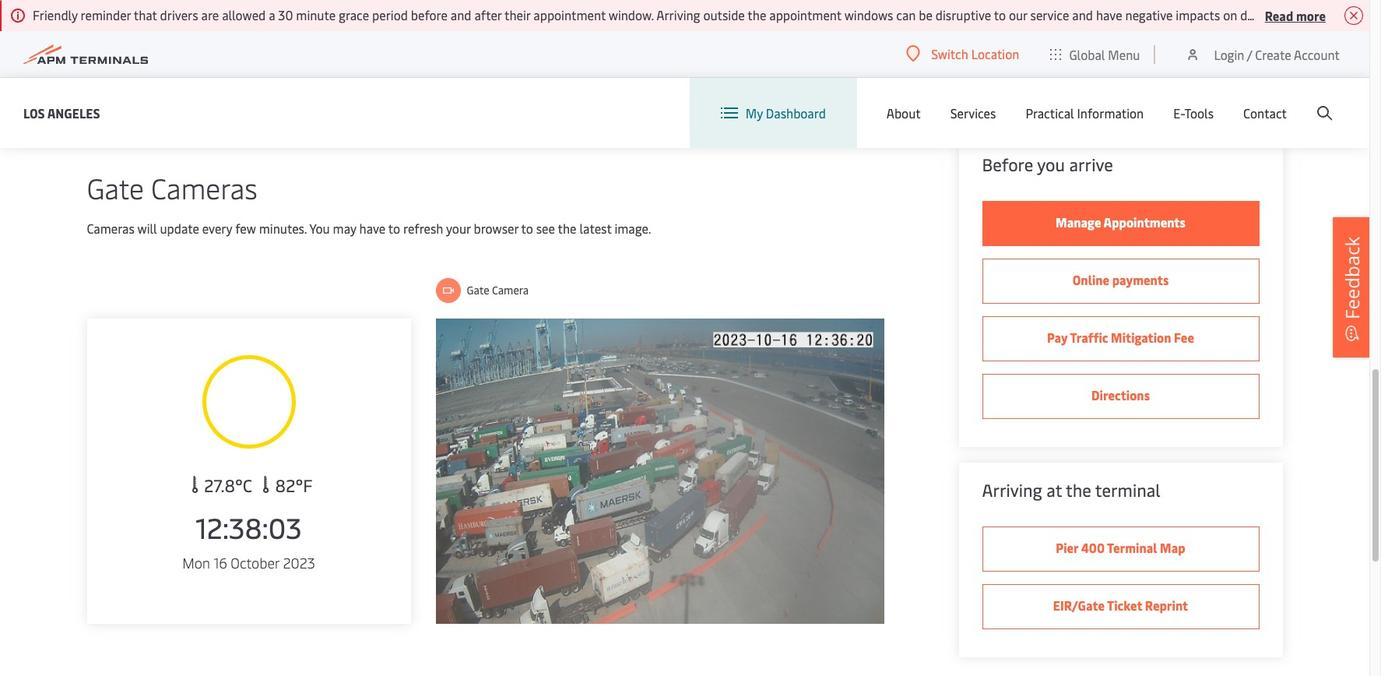 Task type: describe. For each thing, give the bounding box(es) containing it.
period
[[372, 6, 408, 23]]

my
[[746, 104, 763, 121]]

read more button
[[1265, 5, 1326, 25]]

los
[[23, 104, 45, 121]]

los angeles
[[23, 104, 100, 121]]

every
[[202, 220, 232, 237]]

1 horizontal spatial arrive
[[1309, 6, 1340, 23]]

practical information
[[1026, 104, 1144, 121]]

1 on from the left
[[1224, 6, 1238, 23]]

gate for gate camera
[[467, 283, 490, 298]]

manage appointments
[[1056, 213, 1186, 231]]

switch location button
[[907, 45, 1020, 62]]

close alert image
[[1345, 6, 1364, 25]]

before
[[411, 6, 448, 23]]

will
[[137, 220, 157, 237]]

about button
[[887, 78, 921, 148]]

dashboard
[[766, 104, 826, 121]]

terminal
[[1096, 478, 1161, 502]]

traffic
[[1071, 329, 1109, 346]]

1 vertical spatial arrive
[[1070, 153, 1114, 176]]

2 drivers from the left
[[1241, 6, 1279, 23]]

mitigation
[[1111, 329, 1172, 346]]

image.
[[615, 220, 651, 237]]

gate camera
[[467, 283, 529, 298]]

feedback
[[1340, 237, 1365, 319]]

0 vertical spatial have
[[1097, 6, 1123, 23]]

service
[[1031, 6, 1070, 23]]

more
[[1297, 7, 1326, 24]]

1 horizontal spatial arriving
[[983, 478, 1043, 502]]

pay traffic mitigation fee link
[[983, 316, 1260, 361]]

time
[[1360, 6, 1382, 23]]

e-tools button
[[1174, 78, 1214, 148]]

fee
[[1175, 329, 1195, 346]]

before you arrive
[[983, 153, 1114, 176]]

global
[[1070, 46, 1106, 63]]

friendly
[[33, 6, 78, 23]]

refresh
[[403, 220, 443, 237]]

global menu
[[1070, 46, 1141, 63]]

october
[[231, 553, 279, 572]]

0 horizontal spatial to
[[389, 220, 400, 237]]

mon
[[182, 553, 210, 572]]

location
[[972, 45, 1020, 62]]

before
[[983, 153, 1034, 176]]

practical
[[1026, 104, 1075, 121]]

window.
[[609, 6, 654, 23]]

12:38:04 mon 16 october 2023
[[182, 508, 315, 572]]

2 and from the left
[[1073, 6, 1094, 23]]

my dashboard button
[[721, 78, 826, 148]]

gate cameras
[[87, 168, 258, 206]]

gate for gate cameras
[[87, 168, 144, 206]]

my dashboard
[[746, 104, 826, 121]]

services
[[951, 104, 996, 121]]

pier 400 terminal map
[[1056, 539, 1186, 556]]

27.8°c
[[200, 474, 256, 497]]

appointments
[[1104, 213, 1186, 231]]

that
[[134, 6, 157, 23]]

12:38:04
[[195, 508, 302, 546]]

82°f
[[271, 474, 312, 497]]

pier 400 terminal map link
[[983, 526, 1260, 572]]

latest
[[580, 220, 612, 237]]

login / create account link
[[1186, 31, 1340, 77]]

our
[[1009, 6, 1028, 23]]

online payments
[[1073, 271, 1169, 288]]

negative
[[1126, 6, 1173, 23]]



Task type: locate. For each thing, give the bounding box(es) containing it.
contact button
[[1244, 78, 1287, 148]]

1 horizontal spatial drivers
[[1241, 6, 1279, 23]]

minutes.
[[259, 220, 307, 237]]

400
[[1082, 539, 1105, 556]]

16
[[214, 553, 227, 572]]

are
[[201, 6, 219, 23]]

1 drivers from the left
[[160, 6, 198, 23]]

1 horizontal spatial and
[[1073, 6, 1094, 23]]

services button
[[951, 78, 996, 148]]

update
[[160, 220, 199, 237]]

the right outside
[[748, 6, 767, 23]]

and
[[451, 6, 472, 23], [1073, 6, 1094, 23]]

few
[[235, 220, 256, 237]]

2023
[[283, 553, 315, 572]]

minute
[[296, 6, 336, 23]]

terminal camera image
[[436, 319, 884, 624]]

eir/gate
[[1054, 597, 1105, 614]]

30
[[278, 6, 293, 23]]

arriving left outside
[[657, 6, 701, 23]]

map
[[1161, 539, 1186, 556]]

manage
[[1056, 213, 1102, 231]]

0 vertical spatial arriving
[[657, 6, 701, 23]]

your
[[446, 220, 471, 237]]

arriving at the terminal
[[983, 478, 1161, 502]]

switch
[[932, 45, 969, 62]]

cameras left will
[[87, 220, 135, 237]]

reprint
[[1146, 597, 1189, 614]]

create
[[1256, 46, 1292, 63]]

2 appointment from the left
[[770, 6, 842, 23]]

allowed
[[222, 6, 266, 23]]

after
[[475, 6, 502, 23]]

drivers
[[160, 6, 198, 23], [1241, 6, 1279, 23]]

payments
[[1113, 271, 1169, 288]]

friendly reminder that drivers are allowed a 30 minute grace period before and after their appointment window. arriving outside the appointment windows can be disruptive to our service and have negative impacts on drivers who arrive on time
[[33, 6, 1382, 23]]

the right at
[[1066, 478, 1092, 502]]

los angeles link
[[23, 103, 100, 123]]

1 horizontal spatial the
[[748, 6, 767, 23]]

cameras
[[151, 168, 258, 206], [87, 220, 135, 237]]

2 horizontal spatial to
[[994, 6, 1006, 23]]

gate inside gate camera button
[[467, 283, 490, 298]]

0 horizontal spatial drivers
[[160, 6, 198, 23]]

1 horizontal spatial on
[[1344, 6, 1358, 23]]

0 vertical spatial the
[[748, 6, 767, 23]]

eir/gate ticket reprint link
[[983, 584, 1260, 629]]

1 horizontal spatial to
[[521, 220, 533, 237]]

arriving left at
[[983, 478, 1043, 502]]

gate left the camera
[[467, 283, 490, 298]]

disruptive
[[936, 6, 992, 23]]

reminder
[[81, 6, 131, 23]]

appointment right their
[[534, 6, 606, 23]]

ticket
[[1108, 597, 1143, 614]]

arrive left the close alert image
[[1309, 6, 1340, 23]]

online payments link
[[983, 259, 1260, 304]]

1 vertical spatial gate
[[467, 283, 490, 298]]

gate camera button
[[436, 278, 529, 303]]

gate
[[87, 168, 144, 206], [467, 283, 490, 298]]

to left our
[[994, 6, 1006, 23]]

drivers left are
[[160, 6, 198, 23]]

arrive
[[1309, 6, 1340, 23], [1070, 153, 1114, 176]]

eir/gate ticket reprint
[[1054, 597, 1189, 614]]

2 vertical spatial the
[[1066, 478, 1092, 502]]

information
[[1078, 104, 1144, 121]]

manage appointments link
[[983, 201, 1260, 246]]

menu
[[1109, 46, 1141, 63]]

e-
[[1174, 104, 1185, 121]]

feedback button
[[1333, 217, 1372, 357]]

0 horizontal spatial the
[[558, 220, 577, 237]]

who
[[1282, 6, 1306, 23]]

at
[[1047, 478, 1062, 502]]

read
[[1265, 7, 1294, 24]]

to
[[994, 6, 1006, 23], [389, 220, 400, 237], [521, 220, 533, 237]]

0 horizontal spatial appointment
[[534, 6, 606, 23]]

have up global menu
[[1097, 6, 1123, 23]]

0 horizontal spatial gate
[[87, 168, 144, 206]]

practical information button
[[1026, 78, 1144, 148]]

impacts
[[1176, 6, 1221, 23]]

to left see
[[521, 220, 533, 237]]

0 horizontal spatial and
[[451, 6, 472, 23]]

2 horizontal spatial the
[[1066, 478, 1092, 502]]

terminal
[[1108, 539, 1158, 556]]

may
[[333, 220, 356, 237]]

can
[[897, 6, 916, 23]]

login / create account
[[1215, 46, 1340, 63]]

on left time
[[1344, 6, 1358, 23]]

pier
[[1056, 539, 1079, 556]]

global menu button
[[1035, 31, 1156, 77]]

a
[[269, 6, 275, 23]]

cameras up every
[[151, 168, 258, 206]]

camera
[[492, 283, 529, 298]]

appointment left windows
[[770, 6, 842, 23]]

0 vertical spatial arrive
[[1309, 6, 1340, 23]]

to left "refresh"
[[389, 220, 400, 237]]

browser
[[474, 220, 519, 237]]

you
[[309, 220, 330, 237]]

0 horizontal spatial arrive
[[1070, 153, 1114, 176]]

outside
[[704, 6, 745, 23]]

1 vertical spatial cameras
[[87, 220, 135, 237]]

see
[[536, 220, 555, 237]]

about
[[887, 104, 921, 121]]

switch location
[[932, 45, 1020, 62]]

1 and from the left
[[451, 6, 472, 23]]

angeles
[[47, 104, 100, 121]]

cameras will update every few minutes. you may have to refresh your browser to see the latest image.
[[87, 220, 651, 237]]

drivers left who at the right top of page
[[1241, 6, 1279, 23]]

arrive right you
[[1070, 153, 1114, 176]]

2 on from the left
[[1344, 6, 1358, 23]]

have
[[1097, 6, 1123, 23], [360, 220, 386, 237]]

have right may
[[360, 220, 386, 237]]

1 vertical spatial have
[[360, 220, 386, 237]]

and left 'after'
[[451, 6, 472, 23]]

1 horizontal spatial gate
[[467, 283, 490, 298]]

and right service
[[1073, 6, 1094, 23]]

be
[[919, 6, 933, 23]]

0 vertical spatial gate
[[87, 168, 144, 206]]

online
[[1073, 271, 1110, 288]]

contact
[[1244, 104, 1287, 121]]

1 appointment from the left
[[534, 6, 606, 23]]

0 vertical spatial cameras
[[151, 168, 258, 206]]

gate up will
[[87, 168, 144, 206]]

1 vertical spatial the
[[558, 220, 577, 237]]

the right see
[[558, 220, 577, 237]]

0 horizontal spatial arriving
[[657, 6, 701, 23]]

0 horizontal spatial have
[[360, 220, 386, 237]]

1 horizontal spatial appointment
[[770, 6, 842, 23]]

1 vertical spatial arriving
[[983, 478, 1043, 502]]

/
[[1248, 46, 1253, 63]]

0 horizontal spatial cameras
[[87, 220, 135, 237]]

read more
[[1265, 7, 1326, 24]]

on right impacts
[[1224, 6, 1238, 23]]

grace
[[339, 6, 369, 23]]

1 horizontal spatial cameras
[[151, 168, 258, 206]]

1 horizontal spatial have
[[1097, 6, 1123, 23]]

0 horizontal spatial on
[[1224, 6, 1238, 23]]

directions
[[1092, 386, 1150, 403]]

account
[[1294, 46, 1340, 63]]



Task type: vqa. For each thing, say whether or not it's contained in the screenshot.
To
yes



